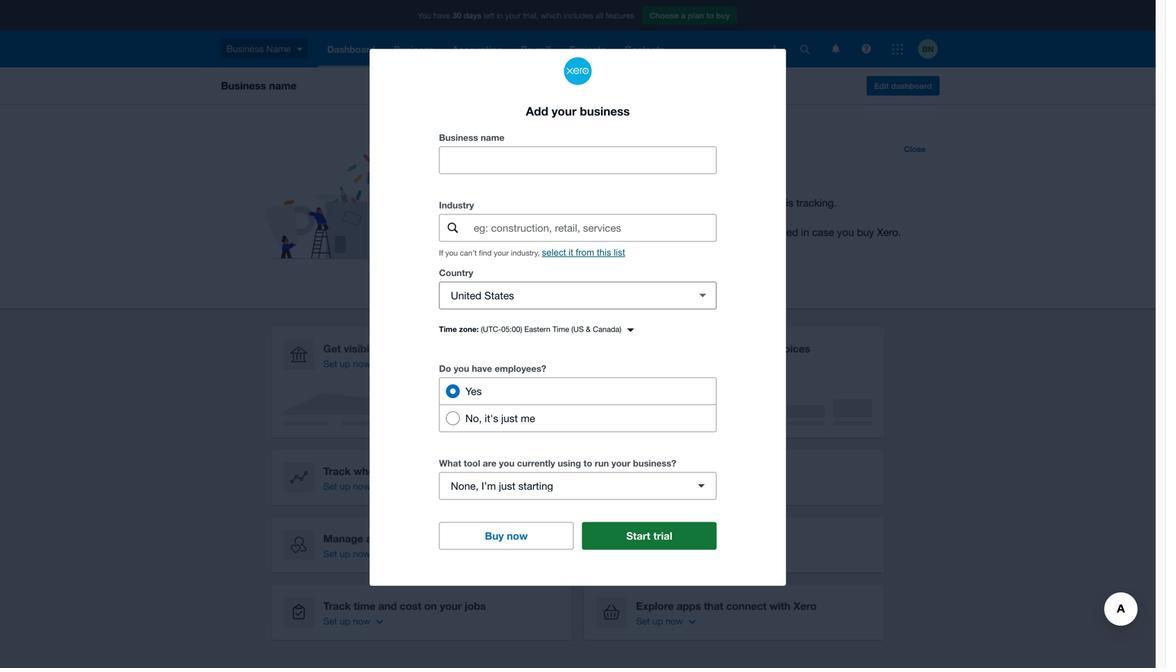 Task type: vqa. For each thing, say whether or not it's contained in the screenshot.
THE SALES INVOICE Image
no



Task type: locate. For each thing, give the bounding box(es) containing it.
have
[[472, 364, 493, 374]]

you for can't
[[446, 249, 458, 258]]

no,
[[466, 413, 482, 425]]

2 time from the left
[[553, 325, 570, 334]]

just inside 'do you have employees?' group
[[502, 413, 518, 425]]

just
[[502, 413, 518, 425], [499, 480, 516, 492]]

2 vertical spatial you
[[499, 458, 515, 469]]

this
[[597, 248, 612, 258]]

time left '(us'
[[553, 325, 570, 334]]

starting
[[519, 480, 554, 492]]

buy
[[485, 530, 504, 543]]

industry
[[439, 200, 474, 211]]

1 vertical spatial just
[[499, 480, 516, 492]]

1 horizontal spatial your
[[552, 104, 577, 118]]

1 horizontal spatial time
[[553, 325, 570, 334]]

1 vertical spatial you
[[454, 364, 470, 374]]

you
[[446, 249, 458, 258], [454, 364, 470, 374], [499, 458, 515, 469]]

0 vertical spatial just
[[502, 413, 518, 425]]

you right do on the bottom of page
[[454, 364, 470, 374]]

you inside if you can't find your industry, select it from this list
[[446, 249, 458, 258]]

zone:
[[459, 325, 479, 334]]

0 horizontal spatial time
[[439, 325, 457, 334]]

time
[[439, 325, 457, 334], [553, 325, 570, 334]]

select
[[542, 248, 566, 258]]

do you have employees?
[[439, 364, 547, 374]]

2 horizontal spatial your
[[612, 458, 631, 469]]

(us
[[572, 325, 584, 334]]

name
[[481, 132, 505, 143]]

just right it's
[[502, 413, 518, 425]]

just for i'm
[[499, 480, 516, 492]]

just inside popup button
[[499, 480, 516, 492]]

your right run
[[612, 458, 631, 469]]

1 time from the left
[[439, 325, 457, 334]]

canada)
[[593, 325, 622, 334]]

me
[[521, 413, 536, 425]]

time left zone:
[[439, 325, 457, 334]]

0 vertical spatial you
[[446, 249, 458, 258]]

just right i'm
[[499, 480, 516, 492]]

0 vertical spatial your
[[552, 104, 577, 118]]

your
[[552, 104, 577, 118], [494, 249, 509, 258], [612, 458, 631, 469]]

do
[[439, 364, 452, 374]]

time zone: (utc-05:00) eastern time (us & canada)
[[439, 325, 622, 334]]

just for it's
[[502, 413, 518, 425]]

you right are
[[499, 458, 515, 469]]

your right the add
[[552, 104, 577, 118]]

your right find on the top left of page
[[494, 249, 509, 258]]

employees?
[[495, 364, 547, 374]]

none, i'm just starting
[[451, 480, 554, 492]]

if you can't find your industry, select it from this list
[[439, 248, 626, 258]]

business name
[[439, 132, 505, 143]]

select it from this list button
[[542, 248, 626, 258]]

none, i'm just starting button
[[439, 473, 717, 500]]

now
[[507, 530, 528, 543]]

none,
[[451, 480, 479, 492]]

do you have employees? group
[[439, 378, 717, 433]]

0 horizontal spatial your
[[494, 249, 509, 258]]

you right if at the left of page
[[446, 249, 458, 258]]

your inside if you can't find your industry, select it from this list
[[494, 249, 509, 258]]

1 vertical spatial your
[[494, 249, 509, 258]]

trial
[[654, 530, 673, 543]]



Task type: describe. For each thing, give the bounding box(es) containing it.
start trial button
[[582, 523, 717, 550]]

business
[[439, 132, 478, 143]]

add
[[526, 104, 549, 118]]

industry,
[[511, 249, 540, 258]]

country
[[439, 268, 474, 278]]

05:00)
[[502, 325, 523, 334]]

tool
[[464, 458, 481, 469]]

Business name field
[[440, 147, 717, 174]]

it's
[[485, 413, 499, 425]]

2 vertical spatial your
[[612, 458, 631, 469]]

can't
[[460, 249, 477, 258]]

eastern
[[525, 325, 551, 334]]

if
[[439, 249, 444, 258]]

start trial
[[627, 530, 673, 543]]

no, it's just me
[[466, 413, 536, 425]]

(utc-
[[481, 325, 502, 334]]

buy now
[[485, 530, 528, 543]]

run
[[595, 458, 609, 469]]

business?
[[634, 458, 677, 469]]

business
[[580, 104, 630, 118]]

&
[[586, 325, 591, 334]]

it
[[569, 248, 574, 258]]

what
[[439, 458, 462, 469]]

you for have
[[454, 364, 470, 374]]

buy now button
[[439, 523, 574, 550]]

start
[[627, 530, 651, 543]]

currently
[[517, 458, 556, 469]]

Industry field
[[473, 215, 717, 241]]

i'm
[[482, 480, 496, 492]]

from
[[576, 248, 595, 258]]

Country field
[[440, 283, 684, 309]]

are
[[483, 458, 497, 469]]

using
[[558, 458, 582, 469]]

to
[[584, 458, 593, 469]]

what tool are you currently using to run your business?
[[439, 458, 677, 469]]

add your business
[[526, 104, 630, 118]]

yes
[[466, 385, 482, 398]]

search icon image
[[448, 223, 458, 233]]

clear image
[[689, 282, 717, 310]]

xero image
[[564, 57, 592, 85]]

find
[[479, 249, 492, 258]]

list
[[614, 248, 626, 258]]



